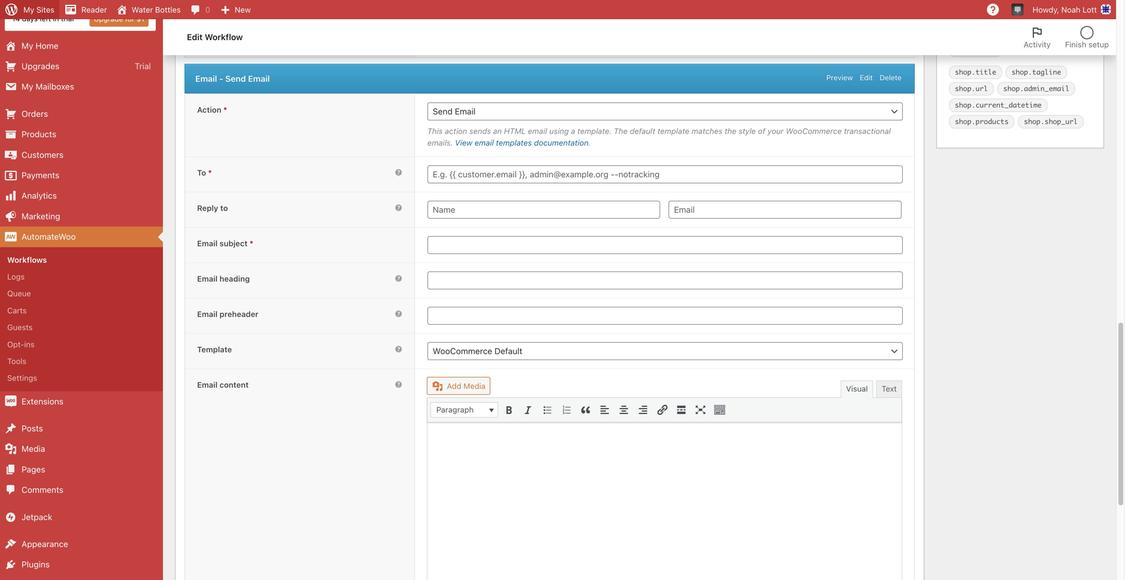 Task type: vqa. For each thing, say whether or not it's contained in the screenshot.
Media
yes



Task type: describe. For each thing, give the bounding box(es) containing it.
heading
[[220, 274, 250, 283]]

trial
[[61, 14, 74, 23]]

cart.item_count
[[1012, 29, 1074, 38]]

matches
[[692, 127, 723, 136]]

tools link
[[0, 353, 163, 370]]

bottles
[[155, 5, 181, 14]]

ins
[[24, 340, 35, 349]]

action
[[445, 127, 467, 136]]

upgrade
[[94, 15, 123, 23]]

documentation
[[534, 138, 589, 147]]

shop.products
[[956, 117, 1009, 126]]

style
[[739, 127, 756, 136]]

preheader
[[220, 310, 259, 319]]

cart.link
[[1000, 13, 1037, 22]]

edit for edit workflow
[[187, 32, 203, 42]]

orders
[[22, 109, 48, 119]]

paragraph button
[[431, 402, 498, 418]]

my mailboxes link
[[0, 77, 163, 97]]

media link
[[0, 439, 163, 459]]

paragraph button
[[431, 403, 498, 417]]

sites
[[36, 5, 54, 14]]

html
[[504, 127, 526, 136]]

a
[[571, 127, 576, 136]]

send
[[225, 74, 246, 84]]

pages
[[22, 465, 45, 474]]

appearance link
[[0, 534, 163, 555]]

to *
[[197, 168, 212, 177]]

add media
[[445, 382, 486, 391]]

my mailboxes
[[22, 82, 74, 92]]

to
[[220, 204, 228, 213]]

text button
[[877, 381, 903, 398]]

2 vertical spatial *
[[250, 239, 253, 248]]

guests link
[[0, 319, 163, 336]]

woocommerce
[[786, 127, 842, 136]]

shop.shop_url
[[1025, 117, 1078, 126]]

shop.url
[[956, 84, 989, 93]]

template.
[[578, 127, 612, 136]]

E.g. {{ customer.email }}, admin@example.org --notracking text field
[[428, 166, 903, 184]]

reader link
[[59, 0, 112, 19]]

delete
[[880, 73, 902, 82]]

days
[[22, 14, 38, 23]]

email inside this action sends an html email using a template. the default template matches the style of your woocommerce transactional emails.
[[528, 127, 547, 136]]

lott
[[1083, 5, 1098, 14]]

orders link
[[0, 104, 163, 124]]

jetpack
[[22, 512, 52, 522]]

left
[[40, 14, 51, 23]]

finish setup
[[1066, 40, 1110, 49]]

0
[[205, 5, 210, 14]]

visual button
[[841, 381, 874, 398]]

media inside button
[[464, 382, 486, 391]]

text
[[882, 384, 897, 393]]

email heading
[[197, 274, 250, 283]]

14 days left in trial
[[12, 14, 74, 23]]

pages link
[[0, 459, 163, 480]]

cart.id
[[956, 13, 984, 22]]

finish
[[1066, 40, 1087, 49]]

email for email heading
[[197, 274, 218, 283]]

mailboxes
[[36, 82, 74, 92]]

1 vertical spatial email
[[475, 138, 494, 147]]

opt-
[[7, 340, 24, 349]]

shop.admin_email
[[1004, 84, 1070, 93]]

my sites link
[[0, 0, 59, 19]]

logs link
[[0, 268, 163, 285]]

carts link
[[0, 302, 163, 319]]

using
[[550, 127, 569, 136]]

comments link
[[0, 480, 163, 500]]

email right send
[[248, 74, 270, 84]]

14
[[12, 14, 20, 23]]

queue
[[7, 289, 31, 298]]

tools
[[7, 357, 26, 366]]

my sites
[[23, 5, 54, 14]]

workflow
[[205, 32, 243, 42]]

my for my mailboxes
[[22, 82, 33, 92]]

* for to *
[[208, 168, 212, 177]]

finish setup button
[[1059, 19, 1117, 55]]

shop.current_datetime
[[956, 101, 1042, 109]]

an
[[493, 127, 502, 136]]

view
[[455, 138, 473, 147]]

marketing link
[[0, 206, 163, 227]]

this action sends an html email using a template. the default template matches the style of your woocommerce transactional emails.
[[428, 127, 891, 147]]

plugins
[[22, 560, 50, 570]]

email content
[[197, 380, 249, 389]]

email for email content
[[197, 380, 218, 389]]

my for my sites
[[23, 5, 34, 14]]

of
[[758, 127, 766, 136]]



Task type: locate. For each thing, give the bounding box(es) containing it.
templates
[[496, 138, 532, 147]]

my for my home
[[22, 41, 33, 51]]

2 vertical spatial my
[[22, 82, 33, 92]]

emails.
[[428, 138, 453, 147]]

upgrade for $1 button
[[90, 11, 149, 27]]

edit down '0' link
[[187, 32, 203, 42]]

0 vertical spatial email
[[528, 127, 547, 136]]

workflows
[[7, 255, 47, 264]]

* right subject
[[250, 239, 253, 248]]

my left home
[[22, 41, 33, 51]]

0 horizontal spatial edit
[[187, 32, 203, 42]]

guests
[[7, 323, 33, 332]]

noah
[[1062, 5, 1081, 14]]

Email text field
[[669, 201, 902, 219]]

my home link
[[0, 36, 163, 56]]

home
[[36, 41, 58, 51]]

media right add
[[464, 382, 486, 391]]

opt-ins link
[[0, 336, 163, 353]]

action
[[197, 105, 222, 114]]

* for action *
[[224, 105, 227, 114]]

email left preheader
[[197, 310, 218, 319]]

customers link
[[0, 145, 163, 165]]

email down sends
[[475, 138, 494, 147]]

analytics link
[[0, 186, 163, 206]]

edit workflow
[[187, 32, 243, 42]]

jetpack link
[[0, 507, 163, 528]]

toolbar navigation
[[0, 0, 1117, 22]]

shop.tagline
[[1012, 68, 1062, 76]]

workflows link
[[0, 251, 163, 268]]

extensions
[[22, 396, 63, 406]]

tab list containing activity
[[1017, 19, 1117, 55]]

email for email preheader
[[197, 310, 218, 319]]

content
[[220, 380, 249, 389]]

preview
[[827, 73, 854, 82]]

media
[[464, 382, 486, 391], [22, 444, 45, 454]]

the
[[725, 127, 737, 136]]

shop.title
[[956, 68, 997, 76]]

email - send email
[[195, 74, 270, 84]]

automatewoo link
[[0, 227, 163, 247]]

edit
[[187, 32, 203, 42], [860, 73, 873, 82]]

0 vertical spatial edit
[[187, 32, 203, 42]]

tab list
[[1017, 19, 1117, 55]]

plugins link
[[0, 555, 163, 575]]

None text field
[[428, 236, 903, 254]]

upgrades
[[22, 61, 59, 71]]

2 horizontal spatial *
[[250, 239, 253, 248]]

settings
[[7, 374, 37, 383]]

email left -
[[195, 74, 217, 84]]

water
[[132, 5, 153, 14]]

* right 'to'
[[208, 168, 212, 177]]

sends
[[470, 127, 491, 136]]

1 horizontal spatial edit
[[860, 73, 873, 82]]

edit for edit link
[[860, 73, 873, 82]]

my inside 'link'
[[23, 5, 34, 14]]

0 horizontal spatial email
[[475, 138, 494, 147]]

0 horizontal spatial *
[[208, 168, 212, 177]]

0 horizontal spatial media
[[22, 444, 45, 454]]

1 vertical spatial my
[[22, 41, 33, 51]]

email subject *
[[197, 239, 253, 248]]

template
[[658, 127, 690, 136]]

edit left delete link
[[860, 73, 873, 82]]

0 vertical spatial media
[[464, 382, 486, 391]]

* right action
[[224, 105, 227, 114]]

transactional
[[844, 127, 891, 136]]

customers
[[22, 150, 64, 160]]

view email templates documentation link
[[455, 138, 589, 147]]

the
[[614, 127, 628, 136]]

marketing
[[22, 211, 60, 221]]

automatewoo
[[22, 232, 76, 242]]

media up pages
[[22, 444, 45, 454]]

in
[[53, 14, 59, 23]]

visual
[[847, 384, 868, 393]]

comments
[[22, 485, 63, 495]]

1 vertical spatial media
[[22, 444, 45, 454]]

-
[[219, 74, 223, 84]]

this
[[428, 127, 443, 136]]

email left the "content"
[[197, 380, 218, 389]]

to
[[197, 168, 206, 177]]

1 vertical spatial edit
[[860, 73, 873, 82]]

for
[[125, 15, 135, 23]]

my up days
[[23, 5, 34, 14]]

opt-ins
[[7, 340, 35, 349]]

view email templates documentation .
[[455, 138, 591, 147]]

posts
[[22, 424, 43, 433]]

Name text field
[[428, 201, 661, 219]]

logs
[[7, 272, 25, 281]]

email left heading
[[197, 274, 218, 283]]

water bottles link
[[112, 0, 186, 19]]

howdy, noah lott
[[1033, 5, 1098, 14]]

email left subject
[[197, 239, 218, 248]]

action *
[[197, 105, 227, 114]]

products link
[[0, 124, 163, 145]]

.
[[589, 138, 591, 147]]

payments
[[22, 170, 59, 180]]

email up view email templates documentation .
[[528, 127, 547, 136]]

1 horizontal spatial media
[[464, 382, 486, 391]]

1 horizontal spatial email
[[528, 127, 547, 136]]

email for email - send email
[[195, 74, 217, 84]]

group
[[428, 37, 902, 49]]

0 vertical spatial *
[[224, 105, 227, 114]]

my
[[23, 5, 34, 14], [22, 41, 33, 51], [22, 82, 33, 92]]

add
[[447, 382, 462, 391]]

settings link
[[0, 370, 163, 387]]

None text field
[[428, 272, 903, 290], [428, 307, 903, 325], [428, 272, 903, 290], [428, 307, 903, 325]]

carts
[[7, 306, 27, 315]]

1 vertical spatial *
[[208, 168, 212, 177]]

preview link
[[827, 73, 854, 82]]

new
[[235, 5, 251, 14]]

add media button
[[427, 377, 491, 395]]

email for email subject *
[[197, 239, 218, 248]]

0 link
[[186, 0, 215, 19]]

email
[[195, 74, 217, 84], [248, 74, 270, 84], [197, 239, 218, 248], [197, 274, 218, 283], [197, 310, 218, 319], [197, 380, 218, 389]]

0 vertical spatial my
[[23, 5, 34, 14]]

notification image
[[1014, 4, 1023, 14]]

extensions link
[[0, 391, 163, 412]]

upgrade for $1
[[94, 15, 144, 23]]

1 horizontal spatial *
[[224, 105, 227, 114]]

payments link
[[0, 165, 163, 186]]

my down upgrades
[[22, 82, 33, 92]]



